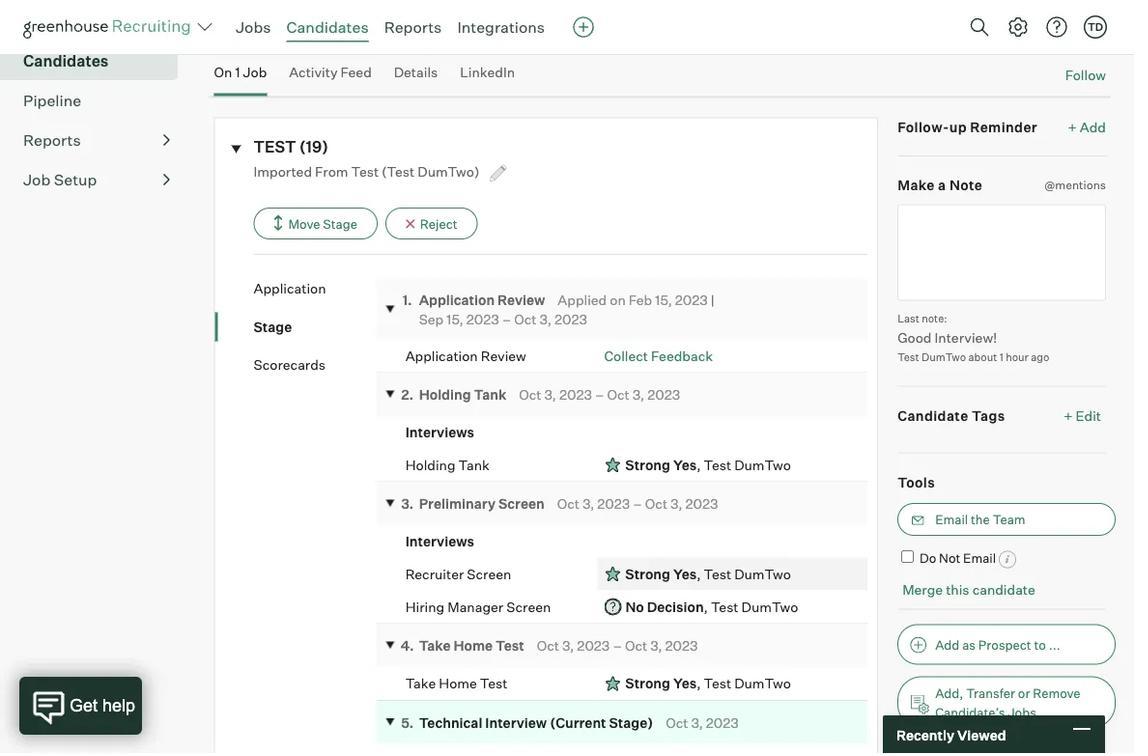 Task type: vqa. For each thing, say whether or not it's contained in the screenshot.
'Candidates' link
yes



Task type: describe. For each thing, give the bounding box(es) containing it.
move stage button
[[254, 208, 378, 240]]

stage inside button
[[323, 216, 358, 232]]

+ add link
[[1068, 118, 1106, 137]]

3, inside 1. application review applied on  feb 15, 2023 | sep 15, 2023 – oct 3, 2023
[[540, 311, 552, 328]]

tools
[[898, 474, 936, 491]]

sourcing
[[23, 12, 89, 32]]

stage link
[[254, 318, 377, 337]]

dumtwo for hiring manager screen
[[742, 599, 799, 616]]

integrations
[[457, 17, 545, 37]]

email the team
[[936, 512, 1026, 528]]

ago
[[1031, 351, 1050, 364]]

1 vertical spatial job
[[23, 171, 50, 190]]

yes for take home test
[[673, 676, 697, 693]]

imported
[[254, 163, 312, 180]]

1. application review applied on  feb 15, 2023 | sep 15, 2023 – oct 3, 2023
[[403, 292, 715, 328]]

email inside email the team button
[[936, 512, 968, 528]]

candidate's
[[936, 706, 1005, 721]]

a for make
[[938, 177, 947, 194]]

+ for + edit
[[1064, 408, 1073, 425]]

add a headline
[[214, 24, 308, 41]]

strong for recruiter screen
[[626, 566, 671, 583]]

+ edit
[[1064, 408, 1102, 425]]

stage)
[[609, 715, 653, 732]]

1 vertical spatial take
[[406, 676, 436, 693]]

test
[[254, 138, 296, 157]]

manager
[[448, 599, 504, 616]]

move stage
[[288, 216, 358, 232]]

1 horizontal spatial reports link
[[384, 17, 442, 37]]

merge
[[903, 582, 943, 599]]

linkedin link
[[460, 64, 515, 93]]

up
[[950, 119, 967, 136]]

candidates link for sourcing link in the left top of the page
[[23, 50, 170, 73]]

strong yes , test dumtwo for recruiter screen
[[626, 566, 791, 583]]

0 vertical spatial home
[[454, 638, 493, 655]]

1 vertical spatial screen
[[467, 566, 512, 583]]

strong yes image
[[604, 675, 622, 694]]

from
[[315, 163, 348, 180]]

hiring
[[406, 599, 445, 616]]

move
[[288, 216, 320, 232]]

job setup link
[[23, 169, 170, 192]]

dumtwo for take home test
[[735, 676, 791, 693]]

, for recruiter screen
[[697, 566, 701, 583]]

activity feed
[[289, 64, 372, 81]]

dumtwo)
[[418, 163, 480, 180]]

(current
[[550, 715, 606, 732]]

hour
[[1006, 351, 1029, 364]]

pipeline link
[[23, 90, 170, 113]]

not
[[939, 551, 961, 567]]

a for add
[[243, 24, 251, 41]]

dumtwo for holding tank
[[735, 457, 791, 474]]

review inside 1. application review applied on  feb 15, 2023 | sep 15, 2023 – oct 3, 2023
[[498, 292, 545, 309]]

, for take home test
[[697, 676, 701, 693]]

1 vertical spatial tank
[[459, 457, 490, 474]]

note:
[[922, 312, 948, 325]]

1 inside on 1 job link
[[235, 64, 240, 81]]

take home test
[[406, 676, 508, 693]]

preliminary
[[419, 496, 496, 513]]

details
[[394, 64, 438, 81]]

application for application review
[[406, 348, 478, 365]]

applied
[[558, 292, 607, 309]]

2. holding tank oct 3, 2023 – oct 3, 2023
[[401, 387, 680, 404]]

feb
[[629, 292, 653, 309]]

edit
[[1076, 408, 1102, 425]]

follow link
[[1066, 66, 1106, 85]]

application link
[[254, 280, 377, 298]]

strong yes image for recruiter screen
[[604, 565, 622, 584]]

test inside last note: good interview! test dumtwo               about 1 hour               ago
[[898, 351, 920, 364]]

0 horizontal spatial jobs
[[236, 17, 271, 37]]

headline
[[254, 24, 308, 41]]

1 vertical spatial review
[[481, 348, 527, 365]]

3.
[[401, 496, 414, 513]]

1 horizontal spatial reports
[[384, 17, 442, 37]]

+ for + add
[[1068, 119, 1077, 136]]

strong yes , test dumtwo for holding tank
[[626, 457, 791, 474]]

prospect
[[979, 638, 1032, 653]]

pipeline
[[23, 92, 81, 111]]

job setup
[[23, 171, 97, 190]]

1 vertical spatial home
[[439, 676, 477, 693]]

strong yes , test dumtwo for take home test
[[626, 676, 791, 693]]

2.
[[401, 387, 414, 404]]

@mentions
[[1045, 178, 1106, 193]]

0 vertical spatial candidates
[[287, 17, 369, 37]]

1 vertical spatial stage
[[254, 319, 292, 336]]

oct 3, 2023
[[666, 715, 739, 732]]

technical
[[419, 715, 483, 732]]

linkedin
[[460, 64, 515, 81]]

|
[[711, 292, 715, 309]]

1 horizontal spatial job
[[243, 64, 267, 81]]

no decision image
[[604, 598, 622, 617]]

remove
[[1033, 686, 1081, 702]]

2 interviews from the top
[[406, 534, 475, 551]]

1.
[[403, 292, 412, 309]]

sep
[[419, 311, 444, 328]]

add, transfer or remove candidate's jobs button
[[898, 677, 1116, 730]]

interview!
[[935, 329, 998, 346]]

email the team button
[[898, 504, 1116, 537]]

activity
[[289, 64, 338, 81]]

2 horizontal spatial add
[[1080, 119, 1106, 136]]

collect feedback link
[[604, 348, 713, 365]]

follow-
[[898, 119, 950, 136]]

good
[[898, 329, 932, 346]]

5. technical interview (current stage)
[[401, 715, 653, 732]]

integrations link
[[457, 17, 545, 37]]

reject button
[[385, 208, 478, 240]]

viewed
[[958, 727, 1007, 744]]

Do Not Email checkbox
[[902, 551, 914, 564]]

1 vertical spatial holding
[[406, 457, 456, 474]]

0 vertical spatial tank
[[474, 387, 507, 404]]

...
[[1049, 638, 1061, 653]]

sourcing link
[[23, 10, 170, 34]]



Task type: locate. For each thing, give the bounding box(es) containing it.
holding tank
[[406, 457, 490, 474]]

1 vertical spatial candidates
[[23, 52, 109, 71]]

do not email
[[920, 551, 996, 567]]

0 vertical spatial job
[[243, 64, 267, 81]]

yes for holding tank
[[673, 457, 697, 474]]

add up on
[[214, 24, 240, 41]]

jobs inside the add, transfer or remove candidate's jobs
[[1008, 706, 1037, 721]]

candidate
[[973, 582, 1036, 599]]

yes for recruiter screen
[[673, 566, 697, 583]]

2 strong yes image from the top
[[604, 565, 622, 584]]

candidates link for jobs link
[[287, 17, 369, 37]]

4.
[[401, 638, 414, 655]]

4. take home test oct 3, 2023 – oct 3, 2023
[[401, 638, 698, 655]]

imported from test (test dumtwo)
[[254, 163, 483, 180]]

None text field
[[898, 205, 1106, 301]]

0 vertical spatial strong yes , test dumtwo
[[626, 457, 791, 474]]

jobs link
[[236, 17, 271, 37]]

email right the not on the right of page
[[964, 551, 996, 567]]

holding right "2."
[[419, 387, 471, 404]]

1 vertical spatial 1
[[1000, 351, 1004, 364]]

2 strong yes , test dumtwo from the top
[[626, 566, 791, 583]]

on 1 job
[[214, 64, 267, 81]]

application inside 1. application review applied on  feb 15, 2023 | sep 15, 2023 – oct 3, 2023
[[419, 292, 495, 309]]

job left setup
[[23, 171, 50, 190]]

1 right on
[[235, 64, 240, 81]]

application
[[254, 281, 326, 297], [419, 292, 495, 309], [406, 348, 478, 365]]

stage
[[323, 216, 358, 232], [254, 319, 292, 336]]

0 vertical spatial take
[[419, 638, 451, 655]]

add left the as
[[936, 638, 960, 653]]

on 1 job link
[[214, 64, 267, 93]]

home
[[454, 638, 493, 655], [439, 676, 477, 693]]

0 vertical spatial add
[[214, 24, 240, 41]]

2 yes from the top
[[673, 566, 697, 583]]

0 vertical spatial strong yes image
[[604, 456, 622, 475]]

candidates link up activity feed
[[287, 17, 369, 37]]

0 vertical spatial 15,
[[655, 292, 672, 309]]

stage up scorecards
[[254, 319, 292, 336]]

1 horizontal spatial candidates link
[[287, 17, 369, 37]]

0 vertical spatial yes
[[673, 457, 697, 474]]

dumtwo inside last note: good interview! test dumtwo               about 1 hour               ago
[[922, 351, 966, 364]]

team
[[993, 512, 1026, 528]]

configure image
[[1007, 15, 1030, 39]]

3 strong yes , test dumtwo from the top
[[626, 676, 791, 693]]

review up 2. holding tank oct 3, 2023 – oct 3, 2023
[[481, 348, 527, 365]]

reports up details
[[384, 17, 442, 37]]

0 vertical spatial review
[[498, 292, 545, 309]]

screen up 4. take home test oct 3, 2023 – oct 3, 2023
[[507, 599, 551, 616]]

merge this candidate
[[903, 582, 1036, 599]]

0 horizontal spatial stage
[[254, 319, 292, 336]]

jobs down or
[[1008, 706, 1037, 721]]

0 vertical spatial holding
[[419, 387, 471, 404]]

take down '4.'
[[406, 676, 436, 693]]

2 vertical spatial strong yes , test dumtwo
[[626, 676, 791, 693]]

take
[[419, 638, 451, 655], [406, 676, 436, 693]]

application for application
[[254, 281, 326, 297]]

+ left edit
[[1064, 408, 1073, 425]]

add down follow
[[1080, 119, 1106, 136]]

15, right sep
[[447, 311, 464, 328]]

interview
[[485, 715, 547, 732]]

15, right feb
[[655, 292, 672, 309]]

1 vertical spatial add
[[1080, 119, 1106, 136]]

0 horizontal spatial 15,
[[447, 311, 464, 328]]

merge this candidate link
[[903, 582, 1036, 599]]

on
[[214, 64, 232, 81]]

0 horizontal spatial 1
[[235, 64, 240, 81]]

reports link down pipeline link
[[23, 129, 170, 152]]

1 left hour
[[1000, 351, 1004, 364]]

interviews
[[406, 425, 475, 441], [406, 534, 475, 551]]

2 vertical spatial add
[[936, 638, 960, 653]]

application up sep
[[419, 292, 495, 309]]

1 yes from the top
[[673, 457, 697, 474]]

last note: good interview! test dumtwo               about 1 hour               ago
[[898, 312, 1050, 364]]

td button
[[1080, 12, 1111, 43]]

feedback
[[651, 348, 713, 365]]

1 horizontal spatial candidates
[[287, 17, 369, 37]]

0 horizontal spatial reports link
[[23, 129, 170, 152]]

+ inside + edit link
[[1064, 408, 1073, 425]]

on
[[610, 292, 626, 309]]

follow
[[1066, 67, 1106, 84]]

review left applied
[[498, 292, 545, 309]]

0 horizontal spatial candidates link
[[23, 50, 170, 73]]

candidates
[[287, 17, 369, 37], [23, 52, 109, 71]]

0 horizontal spatial job
[[23, 171, 50, 190]]

1 strong yes image from the top
[[604, 456, 622, 475]]

oct inside 1. application review applied on  feb 15, 2023 | sep 15, 2023 – oct 3, 2023
[[514, 311, 537, 328]]

@mentions link
[[1045, 176, 1106, 195]]

test (19)
[[254, 138, 329, 157]]

add,
[[936, 686, 964, 702]]

strong for take home test
[[626, 676, 671, 693]]

candidate
[[898, 408, 969, 425]]

home down manager on the left bottom of page
[[454, 638, 493, 655]]

strong yes image
[[604, 456, 622, 475], [604, 565, 622, 584]]

2 vertical spatial screen
[[507, 599, 551, 616]]

screen for manager
[[507, 599, 551, 616]]

0 horizontal spatial candidates
[[23, 52, 109, 71]]

3 strong from the top
[[626, 676, 671, 693]]

0 vertical spatial email
[[936, 512, 968, 528]]

application up stage link
[[254, 281, 326, 297]]

interviews up recruiter
[[406, 534, 475, 551]]

reports down pipeline
[[23, 131, 81, 150]]

as
[[963, 638, 976, 653]]

0 vertical spatial candidates link
[[287, 17, 369, 37]]

2 vertical spatial yes
[[673, 676, 697, 693]]

yes
[[673, 457, 697, 474], [673, 566, 697, 583], [673, 676, 697, 693]]

note
[[950, 177, 983, 194]]

a
[[243, 24, 251, 41], [938, 177, 947, 194]]

candidates up activity feed
[[287, 17, 369, 37]]

1 vertical spatial strong yes , test dumtwo
[[626, 566, 791, 583]]

tank up preliminary
[[459, 457, 490, 474]]

add as prospect to ...
[[936, 638, 1061, 653]]

1 vertical spatial interviews
[[406, 534, 475, 551]]

+ down follow
[[1068, 119, 1077, 136]]

add as prospect to ... button
[[898, 625, 1116, 666]]

+
[[1068, 119, 1077, 136], [1064, 408, 1073, 425]]

add for add a headline
[[214, 24, 240, 41]]

feed
[[341, 64, 372, 81]]

1 horizontal spatial a
[[938, 177, 947, 194]]

job right on
[[243, 64, 267, 81]]

decision
[[647, 599, 704, 616]]

greenhouse recruiting image
[[23, 15, 197, 39]]

1 inside last note: good interview! test dumtwo               about 1 hour               ago
[[1000, 351, 1004, 364]]

search image
[[968, 15, 991, 39]]

add for add as prospect to ...
[[936, 638, 960, 653]]

screen for preliminary
[[499, 496, 545, 513]]

3 yes from the top
[[673, 676, 697, 693]]

interviews up the holding tank at the bottom
[[406, 425, 475, 441]]

tank down application review
[[474, 387, 507, 404]]

, for hiring manager screen
[[704, 599, 708, 616]]

0 vertical spatial reports
[[384, 17, 442, 37]]

1 horizontal spatial 1
[[1000, 351, 1004, 364]]

1 interviews from the top
[[406, 425, 475, 441]]

candidates link down greenhouse recruiting image
[[23, 50, 170, 73]]

this
[[946, 582, 970, 599]]

candidate tags
[[898, 408, 1006, 425]]

dumtwo for recruiter screen
[[735, 566, 791, 583]]

recently viewed
[[897, 727, 1007, 744]]

screen up "hiring manager screen"
[[467, 566, 512, 583]]

add inside button
[[936, 638, 960, 653]]

email left the
[[936, 512, 968, 528]]

reject
[[420, 216, 458, 232]]

0 vertical spatial stage
[[323, 216, 358, 232]]

1 vertical spatial strong
[[626, 566, 671, 583]]

no
[[626, 599, 644, 616]]

,
[[697, 457, 701, 474], [697, 566, 701, 583], [704, 599, 708, 616], [697, 676, 701, 693]]

a left "headline"
[[243, 24, 251, 41]]

0 vertical spatial screen
[[499, 496, 545, 513]]

strong up no
[[626, 566, 671, 583]]

strong yes image up 3. preliminary screen oct 3, 2023 – oct 3, 2023
[[604, 456, 622, 475]]

0 vertical spatial jobs
[[236, 17, 271, 37]]

strong
[[626, 457, 671, 474], [626, 566, 671, 583], [626, 676, 671, 693]]

no decision , test dumtwo
[[626, 599, 799, 616]]

strong yes image for holding tank
[[604, 456, 622, 475]]

1 horizontal spatial add
[[936, 638, 960, 653]]

recruiter screen
[[406, 566, 512, 583]]

1 vertical spatial jobs
[[1008, 706, 1037, 721]]

0 vertical spatial +
[[1068, 119, 1077, 136]]

jobs up on 1 job
[[236, 17, 271, 37]]

1 horizontal spatial 15,
[[655, 292, 672, 309]]

application inside application link
[[254, 281, 326, 297]]

– inside 1. application review applied on  feb 15, 2023 | sep 15, 2023 – oct 3, 2023
[[502, 311, 511, 328]]

tank
[[474, 387, 507, 404], [459, 457, 490, 474]]

tags
[[972, 408, 1006, 425]]

do
[[920, 551, 937, 567]]

0 horizontal spatial a
[[243, 24, 251, 41]]

email
[[936, 512, 968, 528], [964, 551, 996, 567]]

0 horizontal spatial add
[[214, 24, 240, 41]]

add, transfer or remove candidate's jobs
[[936, 686, 1081, 721]]

scorecards
[[254, 357, 326, 374]]

1 vertical spatial strong yes image
[[604, 565, 622, 584]]

1 vertical spatial +
[[1064, 408, 1073, 425]]

reports
[[384, 17, 442, 37], [23, 131, 81, 150]]

15,
[[655, 292, 672, 309], [447, 311, 464, 328]]

1 horizontal spatial jobs
[[1008, 706, 1037, 721]]

1 vertical spatial a
[[938, 177, 947, 194]]

2 strong from the top
[[626, 566, 671, 583]]

home up technical
[[439, 676, 477, 693]]

+ inside + add link
[[1068, 119, 1077, 136]]

candidates down the sourcing
[[23, 52, 109, 71]]

3,
[[540, 311, 552, 328], [545, 387, 557, 404], [633, 387, 645, 404], [583, 496, 595, 513], [671, 496, 683, 513], [562, 638, 574, 655], [651, 638, 662, 655], [691, 715, 703, 732]]

, for holding tank
[[697, 457, 701, 474]]

hiring manager screen
[[406, 599, 551, 616]]

0 vertical spatial strong
[[626, 457, 671, 474]]

1 vertical spatial email
[[964, 551, 996, 567]]

1 vertical spatial reports
[[23, 131, 81, 150]]

1 strong yes , test dumtwo from the top
[[626, 457, 791, 474]]

1 horizontal spatial stage
[[323, 216, 358, 232]]

3. preliminary screen oct 3, 2023 – oct 3, 2023
[[401, 496, 719, 513]]

strong up 3. preliminary screen oct 3, 2023 – oct 3, 2023
[[626, 457, 671, 474]]

(test
[[382, 163, 415, 180]]

strong yes , test dumtwo
[[626, 457, 791, 474], [626, 566, 791, 583], [626, 676, 791, 693]]

application down sep
[[406, 348, 478, 365]]

5.
[[401, 715, 414, 732]]

screen right preliminary
[[499, 496, 545, 513]]

1 vertical spatial candidates link
[[23, 50, 170, 73]]

1 vertical spatial 15,
[[447, 311, 464, 328]]

transfer
[[967, 686, 1016, 702]]

to
[[1034, 638, 1046, 653]]

a left note
[[938, 177, 947, 194]]

0 vertical spatial reports link
[[384, 17, 442, 37]]

(19)
[[299, 138, 329, 157]]

strong for holding tank
[[626, 457, 671, 474]]

make
[[898, 177, 935, 194]]

job
[[243, 64, 267, 81], [23, 171, 50, 190]]

2 vertical spatial strong
[[626, 676, 671, 693]]

strong right strong yes image on the right bottom of page
[[626, 676, 671, 693]]

td button
[[1084, 15, 1107, 39]]

strong yes image up no decision image
[[604, 565, 622, 584]]

reports link up details
[[384, 17, 442, 37]]

0 vertical spatial interviews
[[406, 425, 475, 441]]

1 vertical spatial reports link
[[23, 129, 170, 152]]

take right '4.'
[[419, 638, 451, 655]]

recently
[[897, 727, 955, 744]]

recruiter
[[406, 566, 464, 583]]

holding up 3. at left bottom
[[406, 457, 456, 474]]

last
[[898, 312, 920, 325]]

about
[[969, 351, 998, 364]]

stage right move
[[323, 216, 358, 232]]

setup
[[54, 171, 97, 190]]

0 vertical spatial a
[[243, 24, 251, 41]]

0 horizontal spatial reports
[[23, 131, 81, 150]]

1 strong from the top
[[626, 457, 671, 474]]

0 vertical spatial 1
[[235, 64, 240, 81]]

1 vertical spatial yes
[[673, 566, 697, 583]]

review
[[498, 292, 545, 309], [481, 348, 527, 365]]



